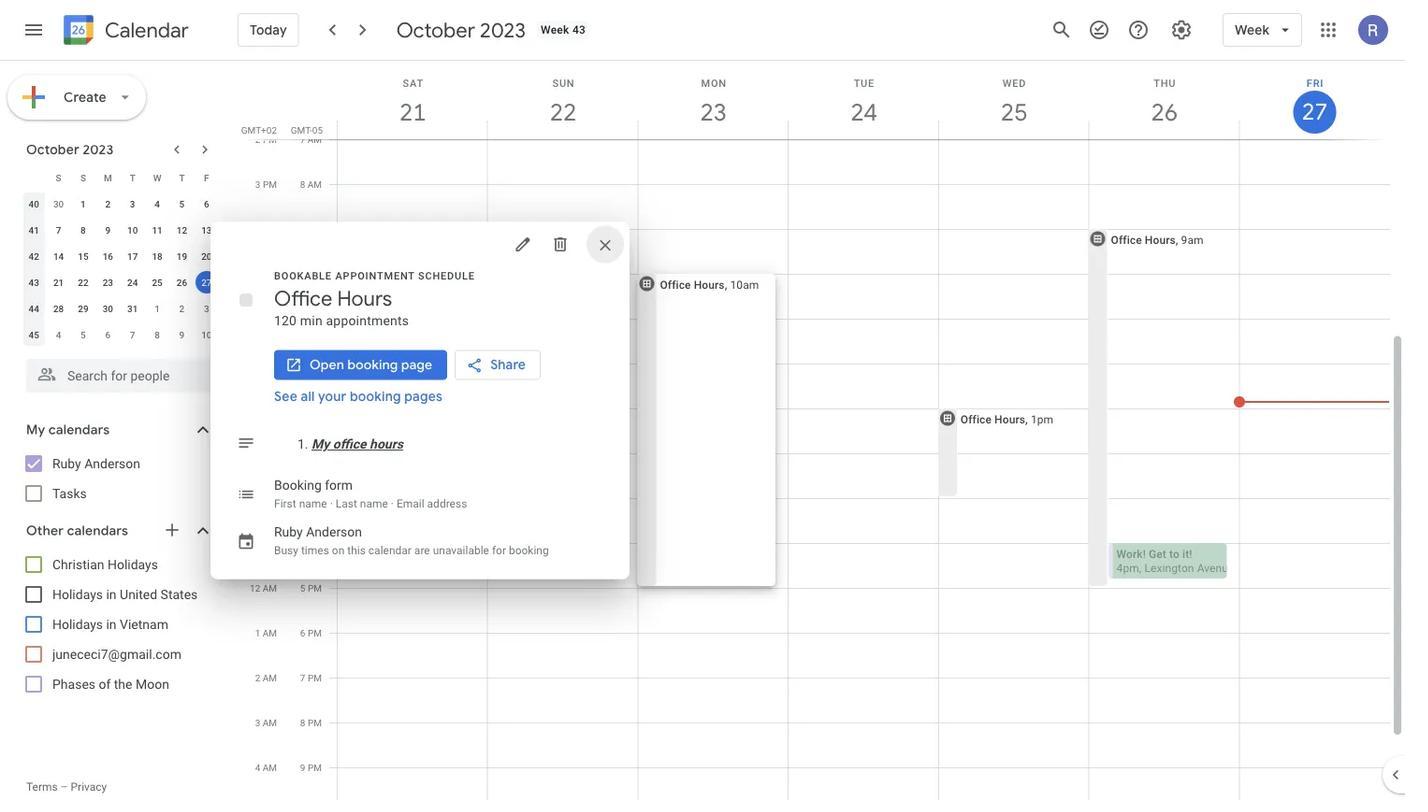 Task type: vqa. For each thing, say whether or not it's contained in the screenshot.
·
yes



Task type: describe. For each thing, give the bounding box(es) containing it.
1pm
[[1031, 413, 1054, 426]]

calendars for my calendars
[[49, 422, 110, 439]]

3 right november 2 element
[[204, 303, 209, 314]]

11 for 11 am
[[295, 313, 305, 325]]

4 am
[[255, 763, 277, 774]]

pm left 10 am
[[263, 269, 277, 280]]

pm left form
[[308, 493, 322, 504]]

21 element
[[47, 271, 70, 294]]

1 am
[[255, 628, 277, 639]]

today
[[250, 22, 287, 38]]

2 left gmt-
[[255, 134, 261, 145]]

Search for people text field
[[37, 359, 202, 393]]

other calendars button
[[4, 516, 232, 546]]

1 horizontal spatial 6 pm
[[300, 628, 322, 639]]

schedule
[[418, 270, 475, 282]]

1 horizontal spatial 4 pm
[[300, 538, 322, 549]]

am for 7 am
[[308, 134, 322, 145]]

week button
[[1223, 7, 1302, 52]]

11 pm
[[250, 538, 277, 549]]

pm left gmt-
[[263, 134, 277, 145]]

row containing s
[[22, 165, 219, 191]]

26 inside "column header"
[[1150, 97, 1177, 128]]

7 left november 8 element at the left of page
[[130, 329, 135, 341]]

am for 3 am
[[263, 718, 277, 729]]

05
[[312, 124, 323, 136]]

13
[[201, 225, 212, 236]]

12 for 12 pm
[[295, 358, 305, 370]]

am for 11 am
[[308, 313, 322, 325]]

1 vertical spatial 3 pm
[[300, 493, 322, 504]]

28 element
[[47, 298, 70, 320]]

this
[[347, 544, 366, 557]]

unavailable
[[433, 544, 489, 557]]

120 min appointments
[[274, 313, 409, 329]]

share button
[[455, 350, 541, 380]]

23 link
[[692, 91, 735, 134]]

31 element
[[121, 298, 144, 320]]

5 right november 4 element on the top left of the page
[[81, 329, 86, 341]]

open booking page
[[310, 357, 432, 374]]

bookable appointment schedule
[[274, 270, 475, 282]]

20 element
[[195, 245, 218, 268]]

3 right f
[[255, 179, 261, 190]]

5 left bookable
[[255, 269, 261, 280]]

work!
[[1117, 548, 1146, 561]]

main drawer image
[[22, 19, 45, 41]]

0 vertical spatial october 2023
[[396, 17, 526, 43]]

24 inside row
[[127, 277, 138, 288]]

7 right 41
[[56, 225, 61, 236]]

8 up 15 element
[[81, 225, 86, 236]]

12 for 12 am
[[250, 583, 260, 594]]

am for 9 am
[[308, 224, 322, 235]]

wed
[[1003, 77, 1027, 89]]

12 for 12
[[177, 225, 187, 236]]

27 inside cell
[[201, 277, 212, 288]]

8 up 9 am
[[300, 179, 305, 190]]

pm left 9 am
[[263, 224, 277, 235]]

3 down 2 am
[[255, 718, 260, 729]]

states
[[161, 587, 198, 603]]

21 inside 21 element
[[53, 277, 64, 288]]

my calendars list
[[4, 449, 232, 509]]

22 element
[[72, 271, 94, 294]]

grid containing 21
[[240, 61, 1405, 802]]

united
[[120, 587, 157, 603]]

rescheduled
[[755, 447, 832, 460]]

1 horizontal spatial 2023
[[480, 17, 526, 43]]

campus meeting rescheduled 1:45pm
[[666, 447, 832, 474]]

am for 2 am
[[263, 673, 277, 684]]

2 name from the left
[[360, 497, 388, 510]]

row containing 41
[[22, 217, 219, 243]]

moon
[[136, 677, 169, 692]]

christian
[[52, 557, 104, 573]]

22 inside 22 element
[[78, 277, 89, 288]]

share
[[490, 357, 526, 374]]

1 for 1 pm
[[300, 403, 305, 414]]

hours for office hours , 10am
[[694, 278, 725, 291]]

holidays for vietnam
[[52, 617, 103, 632]]

25 inside 25 element
[[152, 277, 163, 288]]

am for 8 am
[[308, 179, 322, 190]]

row containing 43
[[22, 269, 219, 296]]

, inside the work! get to it! 4pm , lexington avenue
[[1139, 562, 1142, 575]]

pm right 4 am
[[308, 763, 322, 774]]

21 column header
[[337, 61, 488, 139]]

wed 25
[[1000, 77, 1027, 128]]

other calendars list
[[4, 550, 232, 700]]

gmt+02
[[241, 124, 277, 136]]

office for office hours , 9am
[[1111, 233, 1142, 247]]

4 down 3 am
[[255, 763, 260, 774]]

october 2023 grid
[[18, 165, 219, 348]]

10 am
[[295, 269, 322, 280]]

26 link
[[1143, 91, 1186, 134]]

24 inside column header
[[849, 97, 876, 128]]

meeting
[[711, 447, 752, 460]]

office
[[333, 437, 366, 452]]

the
[[114, 677, 132, 692]]

44
[[29, 303, 39, 314]]

1 vertical spatial booking
[[350, 389, 401, 406]]

last
[[336, 497, 357, 510]]

page
[[401, 357, 432, 374]]

1 right the september 30 element
[[81, 198, 86, 210]]

11 for 11
[[152, 225, 163, 236]]

f
[[204, 172, 209, 183]]

november 3 element
[[195, 298, 218, 320]]

8 left see
[[255, 403, 261, 414]]

12 element
[[171, 219, 193, 241]]

26 element
[[171, 271, 193, 294]]

0 vertical spatial 9 pm
[[255, 448, 277, 459]]

mon
[[701, 77, 727, 89]]

hours
[[370, 437, 403, 452]]

open
[[310, 357, 344, 374]]

pm left 8 am on the top left of the page
[[263, 179, 277, 190]]

november 7 element
[[121, 324, 144, 346]]

office hours heading
[[274, 286, 392, 312]]

november 4 element
[[47, 324, 70, 346]]

november 2 element
[[171, 298, 193, 320]]

pm left 11 am
[[263, 313, 277, 325]]

my for my calendars
[[26, 422, 45, 439]]

9 up "10 pm"
[[255, 448, 261, 459]]

anderson for ruby anderson
[[84, 456, 140, 472]]

busy
[[274, 544, 298, 557]]

work! get to it! 4pm , lexington avenue
[[1117, 548, 1235, 575]]

booking
[[274, 478, 322, 494]]

21 inside 21 column header
[[398, 97, 425, 128]]

26 column header
[[1089, 61, 1240, 139]]

times
[[301, 544, 329, 557]]

14
[[53, 251, 64, 262]]

1:45pm
[[666, 461, 704, 474]]

0 vertical spatial 8 pm
[[255, 403, 277, 414]]

6 right november 5 element
[[105, 329, 111, 341]]

9am
[[1181, 233, 1204, 247]]

calendar
[[368, 544, 412, 557]]

6 right 1 am
[[300, 628, 305, 639]]

, for 10am
[[725, 278, 727, 291]]

add other calendars image
[[163, 521, 182, 540]]

9 right 4 am
[[300, 763, 305, 774]]

5 up the 12 element
[[179, 198, 185, 210]]

4 left november 5 element
[[56, 329, 61, 341]]

am for 1 am
[[263, 628, 277, 639]]

ruby anderson
[[52, 456, 140, 472]]

pm left all
[[263, 403, 277, 414]]

4 up 11 element
[[155, 198, 160, 210]]

0 horizontal spatial 2023
[[83, 141, 114, 158]]

0 horizontal spatial october 2023
[[26, 141, 114, 158]]

my calendars button
[[4, 415, 232, 445]]

17 element
[[121, 245, 144, 268]]

today button
[[238, 7, 299, 52]]

phases of the moon
[[52, 677, 169, 692]]

23 element
[[97, 271, 119, 294]]

thu
[[1154, 77, 1176, 89]]

25 column header
[[938, 61, 1090, 139]]

holidays in vietnam
[[52, 617, 168, 632]]

your
[[318, 389, 347, 406]]

settings menu image
[[1171, 19, 1193, 41]]

0 vertical spatial booking
[[347, 357, 398, 374]]

6 left the 120
[[255, 313, 261, 325]]

4 right busy
[[300, 538, 305, 549]]

to
[[1170, 548, 1180, 561]]

25 element
[[146, 271, 168, 294]]

my calendars
[[26, 422, 110, 439]]

7 right 2 am
[[300, 673, 305, 684]]

row containing 44
[[22, 296, 219, 322]]

create button
[[7, 75, 146, 120]]

7 left 05
[[300, 134, 305, 145]]

first
[[274, 497, 296, 510]]

appointments
[[326, 313, 409, 329]]

27 cell
[[194, 269, 219, 296]]

–
[[61, 781, 68, 794]]

3 up 10 element
[[130, 198, 135, 210]]

week for week 43
[[541, 23, 570, 36]]

get
[[1149, 548, 1167, 561]]

43 inside row group
[[29, 277, 39, 288]]

9 left november 10 element
[[179, 329, 185, 341]]

15 element
[[72, 245, 94, 268]]

1 horizontal spatial 9 pm
[[300, 763, 322, 774]]

, for 9am
[[1176, 233, 1178, 247]]

16
[[103, 251, 113, 262]]

pm right 3 am
[[308, 718, 322, 729]]

calendar heading
[[101, 17, 189, 44]]

office for office hours
[[274, 286, 332, 312]]

am for 4 am
[[263, 763, 277, 774]]

25 link
[[993, 91, 1036, 134]]

21 link
[[391, 91, 434, 134]]

0 horizontal spatial 6 pm
[[255, 313, 277, 325]]

pm up 11 pm
[[263, 493, 277, 504]]

brunch
[[344, 379, 381, 393]]

16 element
[[97, 245, 119, 268]]

tue 24
[[849, 77, 876, 128]]

1 horizontal spatial 5 pm
[[300, 583, 322, 594]]

4 right the 13 element
[[255, 224, 261, 235]]

form
[[325, 478, 353, 494]]

2 am
[[255, 673, 277, 684]]

41
[[29, 225, 39, 236]]

10 for 10 pm
[[250, 493, 261, 504]]

0 vertical spatial october
[[396, 17, 475, 43]]

week 43
[[541, 23, 586, 36]]

november 6 element
[[97, 324, 119, 346]]

anderson for ruby anderson busy times on this calendar are unavailable for booking
[[306, 525, 362, 540]]

26 inside row
[[177, 277, 187, 288]]

27, today element
[[195, 271, 218, 294]]

ruby for ruby anderson
[[52, 456, 81, 472]]

42
[[29, 251, 39, 262]]

9 left 10 element
[[105, 225, 111, 236]]

pm right 2 am
[[308, 673, 322, 684]]

week for week
[[1235, 22, 1270, 38]]

9 up 10 am
[[300, 224, 305, 235]]

create
[[64, 89, 107, 106]]

my office hours
[[312, 437, 403, 452]]

24 column header
[[788, 61, 939, 139]]

privacy
[[71, 781, 107, 794]]

0 vertical spatial holidays
[[108, 557, 158, 573]]



Task type: locate. For each thing, give the bounding box(es) containing it.
november 1 element
[[146, 298, 168, 320]]

2 left november 3 element
[[179, 303, 185, 314]]

1 vertical spatial holidays
[[52, 587, 103, 603]]

am up 8 am on the top left of the page
[[308, 134, 322, 145]]

7
[[300, 134, 305, 145], [56, 225, 61, 236], [130, 329, 135, 341], [255, 358, 261, 370], [300, 673, 305, 684]]

1 vertical spatial calendars
[[67, 523, 128, 540]]

1 vertical spatial 25
[[152, 277, 163, 288]]

0 horizontal spatial 23
[[103, 277, 113, 288]]

, left 9am
[[1176, 233, 1178, 247]]

4 pm right busy
[[300, 538, 322, 549]]

booking right the for at the bottom
[[509, 544, 549, 557]]

24 right 23 element
[[127, 277, 138, 288]]

am down 3 am
[[263, 763, 277, 774]]

hours for office hours , 1pm
[[995, 413, 1026, 426]]

0 vertical spatial 6 pm
[[255, 313, 277, 325]]

pm right 1 am
[[308, 628, 322, 639]]

2 row from the top
[[22, 191, 219, 217]]

6 pm left 11 am
[[255, 313, 277, 325]]

am for 10 am
[[308, 269, 322, 280]]

4 row from the top
[[22, 243, 219, 269]]

4pm
[[1117, 562, 1139, 575]]

2 up booking
[[300, 448, 305, 459]]

0 vertical spatial 23
[[699, 97, 726, 128]]

booking form first name · last name · email address
[[274, 478, 467, 510]]

0 vertical spatial 3 pm
[[255, 179, 277, 190]]

fri 27
[[1301, 77, 1327, 127]]

0 vertical spatial calendars
[[49, 422, 110, 439]]

it!
[[1183, 548, 1193, 561]]

1 horizontal spatial 21
[[398, 97, 425, 128]]

10 element
[[121, 219, 144, 241]]

0 vertical spatial 26
[[1150, 97, 1177, 128]]

1 horizontal spatial ·
[[391, 497, 394, 510]]

0 vertical spatial 2 pm
[[255, 134, 277, 145]]

email
[[397, 497, 424, 510]]

9
[[300, 224, 305, 235], [105, 225, 111, 236], [179, 329, 185, 341], [255, 448, 261, 459], [300, 763, 305, 774]]

0 horizontal spatial 2 pm
[[255, 134, 277, 145]]

2 up 3 am
[[255, 673, 260, 684]]

am down 8 am on the top left of the page
[[308, 224, 322, 235]]

s up the september 30 element
[[56, 172, 61, 183]]

1 vertical spatial 12
[[295, 358, 305, 370]]

my for my office hours
[[312, 437, 330, 452]]

2 · from the left
[[391, 497, 394, 510]]

pm
[[263, 134, 277, 145], [263, 179, 277, 190], [263, 224, 277, 235], [263, 269, 277, 280], [263, 313, 277, 325], [263, 358, 277, 370], [308, 358, 322, 370], [263, 403, 277, 414], [308, 403, 322, 414], [263, 448, 277, 459], [308, 448, 322, 459], [263, 493, 277, 504], [308, 493, 322, 504], [263, 538, 277, 549], [308, 538, 322, 549], [308, 583, 322, 594], [308, 628, 322, 639], [308, 673, 322, 684], [308, 718, 322, 729], [308, 763, 322, 774]]

october up sat
[[396, 17, 475, 43]]

25 inside the wed 25
[[1000, 97, 1027, 128]]

for
[[492, 544, 506, 557]]

pm up see
[[263, 358, 277, 370]]

see all your booking pages
[[274, 389, 443, 406]]

1 in from the top
[[106, 587, 117, 603]]

hours left 10am
[[694, 278, 725, 291]]

calendars for other calendars
[[67, 523, 128, 540]]

0 vertical spatial 12
[[177, 225, 187, 236]]

holidays for united
[[52, 587, 103, 603]]

anderson inside ruby anderson busy times on this calendar are unavailable for booking
[[306, 525, 362, 540]]

7 pm up see
[[255, 358, 277, 370]]

row containing 40
[[22, 191, 219, 217]]

23 column header
[[638, 61, 789, 139]]

1 horizontal spatial 22
[[549, 97, 575, 128]]

22 inside 22 column header
[[549, 97, 575, 128]]

0 horizontal spatial 25
[[152, 277, 163, 288]]

ruby inside ruby anderson busy times on this calendar are unavailable for booking
[[274, 525, 303, 540]]

3 right the first in the bottom left of the page
[[300, 493, 305, 504]]

0 horizontal spatial 9 pm
[[255, 448, 277, 459]]

1 for the november 1 element
[[155, 303, 160, 314]]

see all your booking pages link
[[274, 389, 443, 406]]

holidays
[[108, 557, 158, 573], [52, 587, 103, 603], [52, 617, 103, 632]]

23 inside row group
[[103, 277, 113, 288]]

12 am
[[250, 583, 277, 594]]

28
[[53, 303, 64, 314]]

0 horizontal spatial week
[[541, 23, 570, 36]]

12 inside row
[[177, 225, 187, 236]]

27 right '26' element
[[201, 277, 212, 288]]

ruby inside my calendars list
[[52, 456, 81, 472]]

0 horizontal spatial 7 pm
[[255, 358, 277, 370]]

25
[[1000, 97, 1027, 128], [152, 277, 163, 288]]

1 horizontal spatial 27
[[1301, 97, 1327, 127]]

terms – privacy
[[26, 781, 107, 794]]

25 right 24 element
[[152, 277, 163, 288]]

1 vertical spatial 9 pm
[[300, 763, 322, 774]]

27 link
[[1294, 91, 1337, 134]]

0 horizontal spatial 26
[[177, 277, 187, 288]]

14 element
[[47, 245, 70, 268]]

6 down f
[[204, 198, 209, 210]]

2 pm
[[255, 134, 277, 145], [300, 448, 322, 459]]

11 inside 11 element
[[152, 225, 163, 236]]

s left m
[[80, 172, 86, 183]]

1 vertical spatial october
[[26, 141, 79, 158]]

30 element
[[97, 298, 119, 320]]

1 vertical spatial 4 pm
[[300, 538, 322, 549]]

1 vertical spatial 7 pm
[[300, 673, 322, 684]]

1 horizontal spatial 3 pm
[[300, 493, 322, 504]]

0 horizontal spatial t
[[130, 172, 135, 183]]

0 horizontal spatial 22
[[78, 277, 89, 288]]

am for 12 am
[[263, 583, 277, 594]]

address
[[427, 497, 467, 510]]

pm down times
[[308, 583, 322, 594]]

4 pm
[[255, 224, 277, 235], [300, 538, 322, 549]]

11 for 11 pm
[[250, 538, 261, 549]]

21 left 22 element
[[53, 277, 64, 288]]

24
[[849, 97, 876, 128], [127, 277, 138, 288]]

s
[[56, 172, 61, 183], [80, 172, 86, 183]]

3 pm right the first in the bottom left of the page
[[300, 493, 322, 504]]

0 horizontal spatial ruby
[[52, 456, 81, 472]]

in up junececi7@gmail.com at the bottom of the page
[[106, 617, 117, 632]]

1 t from the left
[[130, 172, 135, 183]]

11 element
[[146, 219, 168, 241]]

0 horizontal spatial october
[[26, 141, 79, 158]]

october 2023
[[396, 17, 526, 43], [26, 141, 114, 158]]

october up the september 30 element
[[26, 141, 79, 158]]

gmt-05
[[291, 124, 323, 136]]

23 inside mon 23
[[699, 97, 726, 128]]

9 am
[[300, 224, 322, 235]]

1 vertical spatial 11
[[295, 313, 305, 325]]

2 vertical spatial 12
[[250, 583, 260, 594]]

1 row from the top
[[22, 165, 219, 191]]

1 horizontal spatial 12
[[250, 583, 260, 594]]

1 vertical spatial 5 pm
[[300, 583, 322, 594]]

1 vertical spatial 6 pm
[[300, 628, 322, 639]]

1 horizontal spatial t
[[179, 172, 185, 183]]

2 pm left gmt-
[[255, 134, 277, 145]]

· left "email"
[[391, 497, 394, 510]]

0 horizontal spatial name
[[299, 497, 327, 510]]

week inside dropdown button
[[1235, 22, 1270, 38]]

1 for 1 am
[[255, 628, 260, 639]]

0 vertical spatial in
[[106, 587, 117, 603]]

1 vertical spatial 24
[[127, 277, 138, 288]]

office for office hours , 1pm
[[961, 413, 992, 426]]

40
[[29, 198, 39, 210]]

43
[[573, 23, 586, 36], [29, 277, 39, 288]]

8 am
[[300, 179, 322, 190]]

7 left 12 pm
[[255, 358, 261, 370]]

row group inside october 2023 grid
[[22, 191, 219, 348]]

0 vertical spatial 27
[[1301, 97, 1327, 127]]

23 down the mon
[[699, 97, 726, 128]]

29
[[78, 303, 89, 314]]

, left 10am
[[725, 278, 727, 291]]

1 horizontal spatial my
[[312, 437, 330, 452]]

24 element
[[121, 271, 144, 294]]

november 8 element
[[146, 324, 168, 346]]

row containing 42
[[22, 243, 219, 269]]

11
[[152, 225, 163, 236], [295, 313, 305, 325], [250, 538, 261, 549]]

0 vertical spatial 7 pm
[[255, 358, 277, 370]]

t left w
[[130, 172, 135, 183]]

1 vertical spatial 30
[[103, 303, 113, 314]]

0 horizontal spatial s
[[56, 172, 61, 183]]

19
[[177, 251, 187, 262]]

22 column header
[[487, 61, 639, 139]]

21 down sat
[[398, 97, 425, 128]]

phases
[[52, 677, 95, 692]]

1 pm
[[300, 403, 322, 414]]

0 horizontal spatial 12
[[177, 225, 187, 236]]

ruby up busy
[[274, 525, 303, 540]]

24 down the tue
[[849, 97, 876, 128]]

0 vertical spatial 30
[[53, 198, 64, 210]]

1 horizontal spatial name
[[360, 497, 388, 510]]

30 right the 29 element
[[103, 303, 113, 314]]

1 vertical spatial 26
[[177, 277, 187, 288]]

september 30 element
[[47, 193, 70, 215]]

row group containing 40
[[22, 191, 219, 348]]

10 for november 10 element
[[201, 329, 212, 341]]

18 element
[[146, 245, 168, 268]]

pm down the first in the bottom left of the page
[[263, 538, 277, 549]]

10 left the first in the bottom left of the page
[[250, 493, 261, 504]]

fri
[[1307, 77, 1324, 89]]

12 right 11 element
[[177, 225, 187, 236]]

ruby
[[52, 456, 81, 472], [274, 525, 303, 540]]

7 am
[[300, 134, 322, 145]]

2 t from the left
[[179, 172, 185, 183]]

9 pm right 4 am
[[300, 763, 322, 774]]

1 horizontal spatial 25
[[1000, 97, 1027, 128]]

8 right november 7 element
[[155, 329, 160, 341]]

, left 1pm
[[1026, 413, 1028, 426]]

,
[[1176, 233, 1178, 247], [725, 278, 727, 291], [1026, 413, 1028, 426], [1139, 562, 1142, 575]]

are
[[414, 544, 430, 557]]

0 vertical spatial 11
[[152, 225, 163, 236]]

3 pm
[[255, 179, 277, 190], [300, 493, 322, 504]]

name right last on the left of page
[[360, 497, 388, 510]]

1 vertical spatial 2023
[[83, 141, 114, 158]]

see
[[274, 389, 298, 406]]

5 row from the top
[[22, 269, 219, 296]]

on
[[332, 544, 345, 557]]

10
[[127, 225, 138, 236], [295, 269, 305, 280], [201, 329, 212, 341], [250, 493, 261, 504]]

24 link
[[843, 91, 886, 134]]

1 vertical spatial in
[[106, 617, 117, 632]]

2 vertical spatial holidays
[[52, 617, 103, 632]]

0 horizontal spatial 4 pm
[[255, 224, 277, 235]]

office left 9am
[[1111, 233, 1142, 247]]

1 down 12 am
[[255, 628, 260, 639]]

1 horizontal spatial 43
[[573, 23, 586, 36]]

None search field
[[0, 352, 232, 393]]

gmt-
[[291, 124, 312, 136]]

2 vertical spatial 11
[[250, 538, 261, 549]]

45
[[29, 329, 39, 341]]

2 s from the left
[[80, 172, 86, 183]]

ruby anderson busy times on this calendar are unavailable for booking
[[274, 525, 549, 557]]

5 pm
[[255, 269, 277, 280], [300, 583, 322, 594]]

1 horizontal spatial 7 pm
[[300, 673, 322, 684]]

11 left busy
[[250, 538, 261, 549]]

am
[[308, 134, 322, 145], [308, 179, 322, 190], [308, 224, 322, 235], [308, 269, 322, 280], [308, 313, 322, 325], [263, 583, 277, 594], [263, 628, 277, 639], [263, 673, 277, 684], [263, 718, 277, 729], [263, 763, 277, 774]]

0 vertical spatial 21
[[398, 97, 425, 128]]

october 2023 up sat
[[396, 17, 526, 43]]

delete appointment schedule image
[[551, 235, 570, 254]]

19 element
[[171, 245, 193, 268]]

am up 2 am
[[263, 628, 277, 639]]

ruby up tasks
[[52, 456, 81, 472]]

0 vertical spatial 4 pm
[[255, 224, 277, 235]]

anderson inside my calendars list
[[84, 456, 140, 472]]

13 element
[[195, 219, 218, 241]]

0 horizontal spatial 43
[[29, 277, 39, 288]]

0 horizontal spatial 3 pm
[[255, 179, 277, 190]]

anderson down my calendars dropdown button
[[84, 456, 140, 472]]

25 down wed
[[1000, 97, 1027, 128]]

0 horizontal spatial 8 pm
[[255, 403, 277, 414]]

15
[[78, 251, 89, 262]]

17
[[127, 251, 138, 262]]

week right settings menu icon
[[1235, 22, 1270, 38]]

6 pm right 1 am
[[300, 628, 322, 639]]

holidays up junececi7@gmail.com at the bottom of the page
[[52, 617, 103, 632]]

hours for office hours , 9am
[[1145, 233, 1176, 247]]

22 down sun
[[549, 97, 575, 128]]

1 horizontal spatial anderson
[[306, 525, 362, 540]]

pm up booking
[[263, 448, 277, 459]]

october 2023 up m
[[26, 141, 114, 158]]

2 down m
[[105, 198, 111, 210]]

1 horizontal spatial 30
[[103, 303, 113, 314]]

1 vertical spatial 27
[[201, 277, 212, 288]]

3
[[255, 179, 261, 190], [130, 198, 135, 210], [204, 303, 209, 314], [300, 493, 305, 504], [255, 718, 260, 729]]

sat 21
[[398, 77, 425, 128]]

privacy link
[[71, 781, 107, 794]]

office hours , 9am
[[1111, 233, 1204, 247]]

0 horizontal spatial 30
[[53, 198, 64, 210]]

26 down 'thu'
[[1150, 97, 1177, 128]]

week up sun
[[541, 23, 570, 36]]

office
[[1111, 233, 1142, 247], [660, 278, 691, 291], [274, 286, 332, 312], [961, 413, 992, 426]]

, down work!
[[1139, 562, 1142, 575]]

bookable
[[274, 270, 332, 282]]

30 for the 30 element
[[103, 303, 113, 314]]

3 am
[[255, 718, 277, 729]]

12 pm
[[295, 358, 322, 370]]

1 horizontal spatial ruby
[[274, 525, 303, 540]]

1 vertical spatial 23
[[103, 277, 113, 288]]

2 vertical spatial booking
[[509, 544, 549, 557]]

brunch button
[[337, 375, 475, 508]]

0 vertical spatial 43
[[573, 23, 586, 36]]

8 right 3 am
[[300, 718, 305, 729]]

29 element
[[72, 298, 94, 320]]

10 for 10 am
[[295, 269, 305, 280]]

0 vertical spatial 2023
[[480, 17, 526, 43]]

0 horizontal spatial my
[[26, 422, 45, 439]]

row
[[22, 165, 219, 191], [22, 191, 219, 217], [22, 217, 219, 243], [22, 243, 219, 269], [22, 269, 219, 296], [22, 296, 219, 322], [22, 322, 219, 348]]

hours for office hours
[[337, 286, 392, 312]]

november 10 element
[[195, 324, 218, 346]]

calendars up 'christian holidays'
[[67, 523, 128, 540]]

am down busy
[[263, 583, 277, 594]]

1 name from the left
[[299, 497, 327, 510]]

10 pm
[[250, 493, 277, 504]]

120
[[274, 313, 297, 329]]

3 pm left 8 am on the top left of the page
[[255, 179, 277, 190]]

0 horizontal spatial 21
[[53, 277, 64, 288]]

2 horizontal spatial 12
[[295, 358, 305, 370]]

1 horizontal spatial 24
[[849, 97, 876, 128]]

1 · from the left
[[330, 497, 333, 510]]

appointment
[[335, 270, 415, 282]]

calendars up ruby anderson on the left of the page
[[49, 422, 110, 439]]

in left the united
[[106, 587, 117, 603]]

23 right 22 element
[[103, 277, 113, 288]]

10 left 11 element
[[127, 225, 138, 236]]

name
[[299, 497, 327, 510], [360, 497, 388, 510]]

november 9 element
[[171, 324, 193, 346]]

office hours , 10am
[[660, 278, 759, 291]]

lexington
[[1145, 562, 1194, 575]]

grid
[[240, 61, 1405, 802]]

calendar
[[105, 17, 189, 44]]

junececi7@gmail.com
[[52, 647, 181, 662]]

office for office hours , 10am
[[660, 278, 691, 291]]

3 row from the top
[[22, 217, 219, 243]]

ruby for ruby anderson busy times on this calendar are unavailable for booking
[[274, 525, 303, 540]]

10 for 10 element
[[127, 225, 138, 236]]

1 vertical spatial 8 pm
[[300, 718, 322, 729]]

7 pm
[[255, 358, 277, 370], [300, 673, 322, 684]]

27 inside column header
[[1301, 97, 1327, 127]]

1 horizontal spatial 8 pm
[[300, 718, 322, 729]]

0 horizontal spatial anderson
[[84, 456, 140, 472]]

27 column header
[[1239, 61, 1390, 139]]

in for vietnam
[[106, 617, 117, 632]]

holidays down "christian"
[[52, 587, 103, 603]]

1 horizontal spatial october
[[396, 17, 475, 43]]

vietnam
[[120, 617, 168, 632]]

1 vertical spatial 21
[[53, 277, 64, 288]]

row containing 45
[[22, 322, 219, 348]]

8 pm right 3 am
[[300, 718, 322, 729]]

1 vertical spatial 2 pm
[[300, 448, 322, 459]]

1 s from the left
[[56, 172, 61, 183]]

1 horizontal spatial 11
[[250, 538, 261, 549]]

7 row from the top
[[22, 322, 219, 348]]

1 vertical spatial ruby
[[274, 525, 303, 540]]

2 in from the top
[[106, 617, 117, 632]]

pm right see
[[308, 403, 322, 414]]

booking inside ruby anderson busy times on this calendar are unavailable for booking
[[509, 544, 549, 557]]

0 vertical spatial 22
[[549, 97, 575, 128]]

calendars
[[49, 422, 110, 439], [67, 523, 128, 540]]

2 horizontal spatial 11
[[295, 313, 305, 325]]

2023 up m
[[83, 141, 114, 158]]

5 right 12 am
[[300, 583, 305, 594]]

other
[[26, 523, 64, 540]]

0 horizontal spatial 24
[[127, 277, 138, 288]]

hours left 9am
[[1145, 233, 1176, 247]]

pm up all
[[308, 358, 322, 370]]

min
[[300, 313, 323, 329]]

1 vertical spatial 43
[[29, 277, 39, 288]]

my inside dropdown button
[[26, 422, 45, 439]]

row group
[[22, 191, 219, 348]]

pm left on
[[308, 538, 322, 549]]

6 row from the top
[[22, 296, 219, 322]]

20
[[201, 251, 212, 262]]

5 pm left 10 am
[[255, 269, 277, 280]]

hours left 1pm
[[995, 413, 1026, 426]]

in for united
[[106, 587, 117, 603]]

office hours
[[274, 286, 392, 312]]

10 up "office hours" heading
[[295, 269, 305, 280]]

4
[[155, 198, 160, 210], [255, 224, 261, 235], [56, 329, 61, 341], [300, 538, 305, 549], [255, 763, 260, 774]]

12 down 11 pm
[[250, 583, 260, 594]]

11 am
[[295, 313, 322, 325]]

terms link
[[26, 781, 58, 794]]

30 for the september 30 element
[[53, 198, 64, 210]]

november 5 element
[[72, 324, 94, 346]]

calendar element
[[60, 11, 189, 52]]

0 horizontal spatial ·
[[330, 497, 333, 510]]

pm left office
[[308, 448, 322, 459]]

0 horizontal spatial 5 pm
[[255, 269, 277, 280]]

1 horizontal spatial s
[[80, 172, 86, 183]]

office hours , 1pm
[[961, 413, 1054, 426]]

, for 1pm
[[1026, 413, 1028, 426]]

0 vertical spatial 5 pm
[[255, 269, 277, 280]]



